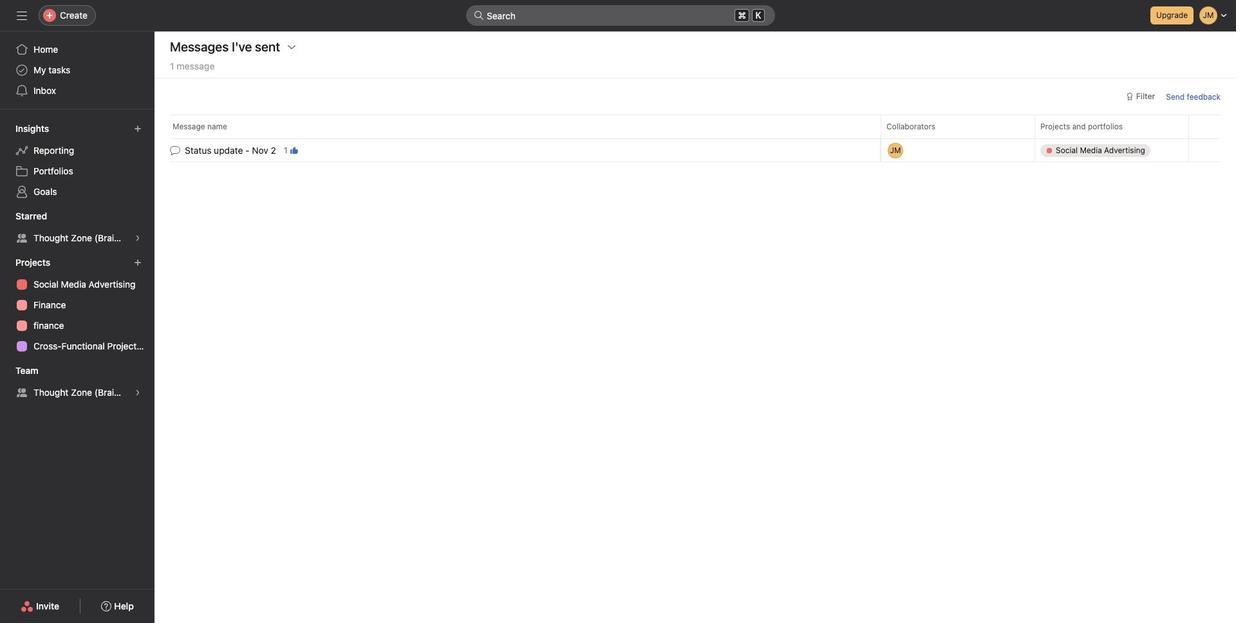 Task type: locate. For each thing, give the bounding box(es) containing it.
1 see details, thought zone (brainstorm space) image from the top
[[134, 234, 142, 242]]

new insights image
[[134, 125, 142, 133]]

0 vertical spatial see details, thought zone (brainstorm space) image
[[134, 234, 142, 242]]

column header
[[170, 115, 885, 138], [881, 115, 1039, 138], [1035, 115, 1192, 138]]

insights element
[[0, 117, 155, 205]]

see details, thought zone (brainstorm space) image
[[134, 234, 142, 242], [134, 389, 142, 397]]

cell
[[1035, 138, 1189, 162]]

1 vertical spatial see details, thought zone (brainstorm space) image
[[134, 389, 142, 397]]

2 see details, thought zone (brainstorm space) image from the top
[[134, 389, 142, 397]]

teams element
[[0, 359, 155, 406]]

row
[[155, 115, 1236, 138], [155, 137, 1236, 163], [170, 138, 1221, 139]]

actions image
[[287, 42, 297, 52]]

conversation name for status update - nov 2 cell
[[155, 138, 881, 162]]

1 like. you liked this task image
[[290, 146, 298, 154]]

None field
[[466, 5, 775, 26]]

see details, thought zone (brainstorm space) image inside "starred" element
[[134, 234, 142, 242]]

see details, thought zone (brainstorm space) image inside teams element
[[134, 389, 142, 397]]

global element
[[0, 32, 155, 109]]



Task type: describe. For each thing, give the bounding box(es) containing it.
1 column header from the left
[[170, 115, 885, 138]]

see details, thought zone (brainstorm space) image for teams element
[[134, 389, 142, 397]]

3 column header from the left
[[1035, 115, 1192, 138]]

see details, thought zone (brainstorm space) image for "starred" element
[[134, 234, 142, 242]]

new project or portfolio image
[[134, 259, 142, 267]]

hide sidebar image
[[17, 10, 27, 21]]

2 column header from the left
[[881, 115, 1039, 138]]

prominent image
[[474, 10, 484, 21]]

starred element
[[0, 205, 155, 251]]

Search tasks, projects, and more text field
[[466, 5, 775, 26]]

projects element
[[0, 251, 155, 359]]



Task type: vqa. For each thing, say whether or not it's contained in the screenshot.
2nd column header from right
yes



